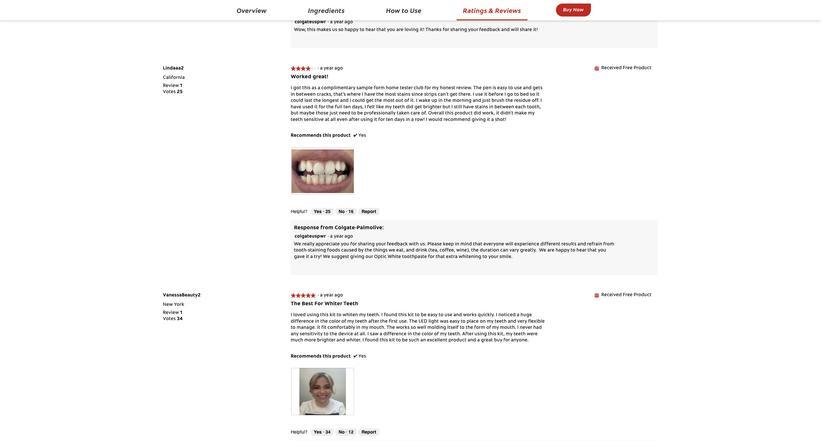 Task type: locate. For each thing, give the bounding box(es) containing it.
1 horizontal spatial 25
[[326, 209, 331, 214]]

palmolive: for to
[[357, 11, 384, 16]]

color up comfortably
[[329, 320, 340, 324]]

1 response from the top
[[294, 11, 319, 16]]

2 product from the top
[[634, 293, 652, 298]]

colgate- down no · 16
[[335, 226, 357, 231]]

1 list from the top
[[163, 83, 183, 96]]

share
[[520, 28, 532, 32]]

product for worked great!
[[634, 66, 652, 71]]

all
[[331, 118, 336, 122]]

2 vertical spatial use
[[445, 313, 453, 318]]

0 vertical spatial helpful?
[[291, 209, 308, 214]]

difference down loved
[[291, 320, 314, 324]]

report right 12
[[362, 430, 376, 435]]

1 product from the top
[[634, 66, 652, 71]]

teeth
[[393, 105, 405, 110], [291, 118, 303, 122], [355, 320, 367, 324], [495, 320, 507, 324], [514, 332, 526, 337]]

· a year ago up whiter
[[318, 294, 345, 298]]

giving down the by
[[350, 255, 365, 260]]

2 ⊞ received free product from the top
[[594, 293, 652, 298]]

2 horizontal spatial be
[[421, 313, 427, 318]]

0 vertical spatial most
[[385, 93, 396, 97]]

0 vertical spatial ✔
[[354, 134, 358, 138]]

brighter inside the i got this as a complimentary sample form home tester club for my honest review. the pen is easy to use and gets in between cracks, that's where i have the most stains since strips can't get there. i use it before i go to bed so it could last the longest and i could get the most out of it. i wake up in the morning and just brush the residue off. i have used it for the full ten days, i felt like my teeth did get brighter but i still have stains in between each tooth, but maybe those just need to be professionally taken care of. overall this product did work, it didn't make my teeth sensitive at all even after using it for ten days in a row! i would recommend giving it a shot!
[[423, 105, 442, 110]]

1 vertical spatial list
[[163, 310, 183, 323]]

review down 'new york'
[[163, 311, 179, 316]]

to left such
[[396, 339, 401, 343]]

report for no · 16
[[362, 209, 376, 214]]

1 colgate- from the top
[[335, 11, 357, 16]]

great
[[481, 339, 493, 343]]

coffee,
[[440, 249, 455, 253]]

no left 12
[[339, 430, 345, 435]]

get up felt
[[366, 99, 374, 103]]

recommends this product ✔ yes for best
[[291, 355, 366, 359]]

2 colgateuspwr from the top
[[295, 235, 326, 239]]

2 horizontal spatial kit
[[408, 313, 414, 318]]

colgateuspwr for really
[[295, 235, 326, 239]]

product
[[455, 112, 473, 116], [333, 134, 351, 138], [449, 339, 467, 343], [333, 355, 351, 359]]

1 vertical spatial palmolive:
[[357, 226, 384, 231]]

row!
[[415, 118, 425, 122]]

0 vertical spatial list
[[163, 83, 183, 96]]

i left still on the right top of page
[[452, 105, 453, 110]]

1 recommends from the top
[[291, 134, 322, 138]]

1 helpful? from the top
[[291, 209, 308, 214]]

for inside i loved using this kit to whiten my teeth. i found this kit to be easy to use and works quickly. i noticed a huge difference in the color of my teeth after the first use. the led light was easy to place on my teeth and very flexible to manage. it fit comfortably in my mouth. the works so well molding itself to the form of my mouth. i never had any sensitivity to the device at all. i saw a difference in the color of my teeth. after using this kit, my teeth were much more brighter and whiter. i found this kit to be such an excellent product and a great buy for anyone.
[[504, 339, 510, 343]]

0 vertical spatial after
[[349, 118, 360, 122]]

works down use.
[[396, 326, 410, 331]]

1 ⊞ received free product from the top
[[594, 66, 652, 71]]

those
[[316, 112, 329, 116]]

0 horizontal spatial brighter
[[317, 339, 336, 343]]

1 vertical spatial content helpfulness group
[[291, 429, 380, 437]]

this
[[307, 28, 316, 32], [302, 86, 311, 91], [445, 112, 454, 116], [323, 134, 331, 138], [320, 313, 329, 318], [399, 313, 407, 318], [488, 332, 497, 337], [380, 339, 388, 343], [323, 355, 331, 359]]

1 review from the top
[[163, 84, 179, 88]]

brighter down fit
[[317, 339, 336, 343]]

and down with on the bottom of page
[[406, 249, 415, 253]]

1 review photo 1. image from the top
[[292, 148, 354, 195]]

most left out
[[383, 99, 395, 103]]

content helpfulness group
[[291, 208, 380, 216], [291, 429, 380, 437]]

so left well
[[411, 326, 416, 331]]

⊞ received free product for the best for whiter teeth
[[594, 293, 652, 298]]

before
[[489, 93, 504, 97]]

0 vertical spatial sharing
[[450, 28, 467, 32]]

2 vertical spatial easy
[[450, 320, 460, 324]]

2 ⊞ from the top
[[594, 293, 600, 298]]

feedback inside "we really appreciate you for sharing your feedback with us. please keep in mind that everyone will experience different results and refrain from tooth-staining foods caused by the things we eat, and drink (tea, coffee, wine), the duration can vary greatly.  we are happy to hear that you gave it a try!  we suggest giving our optic white toothpaste for that extra whitening to your smile."
[[387, 242, 408, 247]]

us
[[332, 28, 337, 32]]

2 horizontal spatial using
[[475, 332, 487, 337]]

1 horizontal spatial but
[[443, 105, 451, 110]]

2 mouth. from the left
[[500, 326, 516, 331]]

results
[[562, 242, 577, 247]]

colgateuspwr · a year ago for makes
[[295, 20, 356, 25]]

now
[[573, 6, 584, 13]]

giving inside the i got this as a complimentary sample form home tester club for my honest review. the pen is easy to use and gets in between cracks, that's where i have the most stains since strips can't get there. i use it before i go to bed so it could last the longest and i could get the most out of it. i wake up in the morning and just brush the residue off. i have used it for the full ten days, i felt like my teeth did get brighter but i still have stains in between each tooth, but maybe those just need to be professionally taken care of. overall this product did work, it didn't make my teeth sensitive at all even after using it for ten days in a row! i would recommend giving it a shot!
[[472, 118, 486, 122]]

1 recommends this product ✔ yes from the top
[[291, 134, 366, 138]]

easy
[[497, 86, 507, 91], [428, 313, 438, 318], [450, 320, 460, 324]]

product for the best for whiter teeth
[[634, 293, 652, 298]]

0 vertical spatial giving
[[472, 118, 486, 122]]

2 colgate- from the top
[[335, 226, 357, 231]]

response from colgate-palmolive: for you
[[294, 226, 384, 231]]

colgateuspwr · a year ago for appreciate
[[295, 235, 356, 239]]

review inside review 1 votes 34
[[163, 311, 179, 316]]

home
[[386, 86, 399, 91]]

1 horizontal spatial get
[[415, 105, 422, 110]]

difference down first
[[384, 332, 407, 337]]

1 horizontal spatial hear
[[577, 249, 587, 253]]

are inside "we really appreciate you for sharing your feedback with us. please keep in mind that everyone will experience different results and refrain from tooth-staining foods caused by the things we eat, and drink (tea, coffee, wine), the duration can vary greatly.  we are happy to hear that you gave it a try!  we suggest giving our optic white toothpaste for that extra whitening to your smile."
[[548, 249, 555, 253]]

·
[[328, 20, 329, 25], [318, 66, 319, 71], [323, 209, 324, 214], [346, 209, 347, 214], [328, 235, 329, 239], [318, 294, 319, 298], [323, 430, 324, 435], [346, 430, 347, 435]]

in up work,
[[489, 105, 494, 110]]

so inside i loved using this kit to whiten my teeth. i found this kit to be easy to use and works quickly. i noticed a huge difference in the color of my teeth after the first use. the led light was easy to place on my teeth and very flexible to manage. it fit comfortably in my mouth. the works so well molding itself to the form of my mouth. i never had any sensitivity to the device at all. i saw a difference in the color of my teeth. after using this kit, my teeth were much more brighter and whiter. i found this kit to be such an excellent product and a great buy for anyone.
[[411, 326, 416, 331]]

1 inside review 1 votes 34
[[180, 311, 182, 316]]

how to use button
[[380, 4, 428, 18]]

0 vertical spatial recommends this product ✔ yes
[[291, 134, 366, 138]]

smile.
[[500, 255, 513, 260]]

vanessabeauty2
[[163, 294, 201, 298]]

1 vertical spatial works
[[396, 326, 410, 331]]

ten up need
[[344, 105, 351, 110]]

review 1 votes 25
[[163, 84, 183, 95]]

list
[[163, 83, 183, 96], [163, 310, 183, 323]]

0 vertical spatial you
[[387, 28, 395, 32]]

colgate- for so
[[335, 11, 357, 16]]

0 vertical spatial ⊞
[[594, 66, 600, 71]]

1 free from the top
[[623, 66, 633, 71]]

didn't
[[501, 112, 514, 116]]

2 horizontal spatial easy
[[497, 86, 507, 91]]

1 horizontal spatial use
[[476, 93, 483, 97]]

hear
[[366, 28, 376, 32], [577, 249, 587, 253]]

⊞ for the best for whiter teeth
[[594, 293, 600, 298]]

2 vertical spatial so
[[411, 326, 416, 331]]

1 vertical spatial response from colgate-palmolive:
[[294, 226, 384, 231]]

since
[[412, 93, 423, 97]]

wine),
[[456, 249, 470, 253]]

new york
[[163, 303, 184, 308]]

0 horizontal spatial teeth.
[[367, 313, 380, 318]]

1 could from the left
[[291, 99, 303, 103]]

2 content helpfulness group from the top
[[291, 429, 380, 437]]

in inside "we really appreciate you for sharing your feedback with us. please keep in mind that everyone will experience different results and refrain from tooth-staining foods caused by the things we eat, and drink (tea, coffee, wine), the duration can vary greatly.  we are happy to hear that you gave it a try!  we suggest giving our optic white toothpaste for that extra whitening to your smile."
[[455, 242, 459, 247]]

to down fit
[[324, 332, 329, 337]]

whitening
[[459, 255, 482, 260]]

form down on
[[474, 326, 485, 331]]

huge
[[521, 313, 532, 318]]

this down all
[[323, 134, 331, 138]]

2 vertical spatial you
[[598, 249, 606, 253]]

tooth,
[[527, 105, 541, 110]]

feedback down ratings & reviews button
[[480, 28, 500, 32]]

1 votes from the top
[[163, 90, 176, 95]]

i down all.
[[363, 339, 364, 343]]

0 horizontal spatial it!
[[420, 28, 425, 32]]

helpful? left 'yes · 25'
[[291, 209, 308, 214]]

1 no from the top
[[339, 209, 345, 214]]

1 horizontal spatial so
[[411, 326, 416, 331]]

your down duration
[[489, 255, 499, 260]]

got
[[293, 86, 301, 91]]

0 vertical spatial be
[[357, 112, 363, 116]]

response for really
[[294, 226, 319, 231]]

0 vertical spatial no
[[339, 209, 345, 214]]

review.
[[457, 86, 472, 91]]

2 it! from the left
[[533, 28, 538, 32]]

after inside i loved using this kit to whiten my teeth. i found this kit to be easy to use and works quickly. i noticed a huge difference in the color of my teeth after the first use. the led light was easy to place on my teeth and very flexible to manage. it fit comfortably in my mouth. the works so well molding itself to the form of my mouth. i never had any sensitivity to the device at all. i saw a difference in the color of my teeth. after using this kit, my teeth were much more brighter and whiter. i found this kit to be such an excellent product and a great buy for anyone.
[[368, 320, 379, 324]]

2 recommends from the top
[[291, 355, 322, 359]]

i down where on the top left of the page
[[350, 99, 351, 103]]

1 vertical spatial giving
[[350, 255, 365, 260]]

2 review from the top
[[163, 311, 179, 316]]

saw
[[370, 332, 379, 337]]

for
[[315, 302, 323, 307]]

0 vertical spatial happy
[[345, 28, 359, 32]]

it right gave
[[306, 255, 309, 260]]

1 vertical spatial 34
[[326, 430, 331, 435]]

be up led
[[421, 313, 427, 318]]

received for the best for whiter teeth
[[602, 293, 622, 298]]

stains
[[397, 93, 411, 97], [475, 105, 488, 110]]

and down noticed
[[508, 320, 517, 324]]

2 could from the left
[[352, 99, 365, 103]]

0 vertical spatial response
[[294, 11, 319, 16]]

colgateuspwr up really
[[295, 235, 326, 239]]

0 horizontal spatial works
[[396, 326, 410, 331]]

response from colgate-palmolive: for us
[[294, 11, 384, 16]]

2 list from the top
[[163, 310, 183, 323]]

in down taken
[[406, 118, 410, 122]]

maybe
[[300, 112, 315, 116]]

review for the
[[163, 311, 179, 316]]

colgateuspwr · a year ago up appreciate
[[295, 235, 356, 239]]

2 colgateuspwr · a year ago from the top
[[295, 235, 356, 239]]

giving down work,
[[472, 118, 486, 122]]

and left refrain
[[578, 242, 586, 247]]

0 vertical spatial between
[[296, 93, 316, 97]]

a right as
[[318, 86, 320, 91]]

0 horizontal spatial giving
[[350, 255, 365, 260]]

in right up
[[439, 99, 443, 103]]

kit
[[330, 313, 336, 318], [408, 313, 414, 318], [389, 339, 395, 343]]

of up comfortably
[[342, 320, 346, 324]]

1 inside review 1 votes 25
[[180, 84, 182, 88]]

· up makes
[[328, 20, 329, 25]]

review inside review 1 votes 25
[[163, 84, 179, 88]]

will up vary
[[506, 242, 513, 247]]

2 ✔ from the top
[[354, 355, 358, 359]]

the inside the i got this as a complimentary sample form home tester club for my honest review. the pen is easy to use and gets in between cracks, that's where i have the most stains since strips can't get there. i use it before i go to bed so it could last the longest and i could get the most out of it. i wake up in the morning and just brush the residue off. i have used it for the full ten days, i felt like my teeth did get brighter but i still have stains in between each tooth, but maybe those just need to be professionally taken care of. overall this product did work, it didn't make my teeth sensitive at all even after using it for ten days in a row! i would recommend giving it a shot!
[[474, 86, 482, 91]]

happy right us
[[345, 28, 359, 32]]

after
[[349, 118, 360, 122], [368, 320, 379, 324]]

2 horizontal spatial your
[[489, 255, 499, 260]]

was
[[440, 320, 449, 324]]

the left best
[[291, 302, 301, 307]]

2 vertical spatial from
[[604, 242, 614, 247]]

review photo 1. image
[[292, 148, 354, 195], [292, 369, 354, 416]]

whiter.
[[346, 339, 362, 343]]

have
[[365, 93, 375, 97], [291, 105, 302, 110], [463, 105, 474, 110]]

and
[[502, 28, 510, 32], [523, 86, 532, 91], [340, 99, 349, 103], [473, 99, 481, 103], [578, 242, 586, 247], [406, 249, 415, 253], [454, 313, 462, 318], [508, 320, 517, 324], [337, 339, 345, 343], [468, 339, 476, 343]]

to left use
[[402, 6, 409, 15]]

1 vertical spatial report
[[362, 430, 376, 435]]

up
[[432, 99, 438, 103]]

so right us
[[338, 28, 344, 32]]

we really appreciate you for sharing your feedback with us. please keep in mind that everyone will experience different results and refrain from tooth-staining foods caused by the things we eat, and drink (tea, coffee, wine), the duration can vary greatly.  we are happy to hear that you gave it a try!  we suggest giving our optic white toothpaste for that extra whitening to your smile.
[[294, 242, 614, 260]]

colgateuspwr for this
[[295, 20, 326, 25]]

25 down california
[[177, 90, 183, 95]]

2 palmolive: from the top
[[357, 226, 384, 231]]

1 vertical spatial will
[[506, 242, 513, 247]]

1 vertical spatial ⊞ received free product
[[594, 293, 652, 298]]

0 vertical spatial review
[[163, 84, 179, 88]]

a up for
[[320, 294, 323, 298]]

2 votes from the top
[[163, 317, 176, 322]]

use
[[514, 86, 522, 91], [476, 93, 483, 97], [445, 313, 453, 318]]

1 1 from the top
[[180, 84, 182, 88]]

review photo 1. image for 25
[[292, 148, 354, 195]]

felt
[[367, 105, 375, 110]]

product inside i loved using this kit to whiten my teeth. i found this kit to be easy to use and works quickly. i noticed a huge difference in the color of my teeth after the first use. the led light was easy to place on my teeth and very flexible to manage. it fit comfortably in my mouth. the works so well molding itself to the form of my mouth. i never had any sensitivity to the device at all. i saw a difference in the color of my teeth. after using this kit, my teeth were much more brighter and whiter. i found this kit to be such an excellent product and a great buy for anyone.
[[449, 339, 467, 343]]

· left no · 12
[[323, 430, 324, 435]]

of up great
[[487, 326, 491, 331]]

extra
[[446, 255, 458, 260]]

2 report from the top
[[362, 430, 376, 435]]

1 vertical spatial at
[[354, 332, 359, 337]]

0 vertical spatial from
[[321, 11, 333, 16]]

have down morning
[[463, 105, 474, 110]]

i got this as a complimentary sample form home tester club for my honest review. the pen is easy to use and gets in between cracks, that's where i have the most stains since strips can't get there. i use it before i go to bed so it could last the longest and i could get the most out of it. i wake up in the morning and just brush the residue off. i have used it for the full ten days, i felt like my teeth did get brighter but i still have stains in between each tooth, but maybe those just need to be professionally taken care of. overall this product did work, it didn't make my teeth sensitive at all even after using it for ten days in a row! i would recommend giving it a shot!
[[291, 86, 543, 122]]

1 vertical spatial between
[[495, 105, 514, 110]]

a left try!
[[310, 255, 313, 260]]

we right try!
[[323, 255, 330, 260]]

palmolive: for your
[[357, 226, 384, 231]]

year up great! on the top of page
[[324, 66, 333, 71]]

0 horizontal spatial hear
[[366, 28, 376, 32]]

brighter
[[423, 105, 442, 110], [317, 339, 336, 343]]

2 response from the top
[[294, 226, 319, 231]]

0 horizontal spatial mouth.
[[370, 326, 386, 331]]

between up last
[[296, 93, 316, 97]]

34 left no · 12
[[326, 430, 331, 435]]

recommends for the
[[291, 355, 322, 359]]

product down still on the right top of page
[[455, 112, 473, 116]]

1 for worked
[[180, 84, 182, 88]]

helpful? left yes · 34
[[291, 430, 308, 435]]

and up bed
[[523, 86, 532, 91]]

feedback
[[480, 28, 500, 32], [387, 242, 408, 247]]

1 vertical spatial difference
[[384, 332, 407, 337]]

1 ✔ from the top
[[354, 134, 358, 138]]

votes down california
[[163, 90, 176, 95]]

you down how
[[387, 28, 395, 32]]

34 inside content helpfulness group
[[326, 430, 331, 435]]

1 ⊞ from the top
[[594, 66, 600, 71]]

colgate-
[[335, 11, 357, 16], [335, 226, 357, 231]]

we
[[294, 242, 301, 247], [323, 255, 330, 260]]

★★★★★
[[291, 66, 316, 71], [291, 66, 316, 71], [291, 293, 316, 298], [291, 293, 316, 298]]

1 report from the top
[[362, 209, 376, 214]]

light
[[429, 320, 439, 324]]

easy up itself
[[450, 320, 460, 324]]

0 vertical spatial feedback
[[480, 28, 500, 32]]

mouth. up saw at the left of the page
[[370, 326, 386, 331]]

at
[[325, 118, 329, 122], [354, 332, 359, 337]]

buy
[[563, 6, 572, 13]]

2 response from colgate-palmolive: from the top
[[294, 226, 384, 231]]

so inside the i got this as a complimentary sample form home tester club for my honest review. the pen is easy to use and gets in between cracks, that's where i have the most stains since strips can't get there. i use it before i go to bed so it could last the longest and i could get the most out of it. i wake up in the morning and just brush the residue off. i have used it for the full ten days, i felt like my teeth did get brighter but i still have stains in between each tooth, but maybe those just need to be professionally taken care of. overall this product did work, it didn't make my teeth sensitive at all even after using it for ten days in a row! i would recommend giving it a shot!
[[530, 93, 535, 97]]

1 vertical spatial ✔
[[354, 355, 358, 359]]

2 free from the top
[[623, 293, 633, 298]]

1 colgateuspwr · a year ago from the top
[[295, 20, 356, 25]]

2 received from the top
[[602, 293, 622, 298]]

happy
[[345, 28, 359, 32], [556, 249, 570, 253]]

1 · a year ago from the top
[[318, 66, 345, 71]]

0 horizontal spatial using
[[307, 313, 319, 318]]

response for this
[[294, 11, 319, 16]]

0 horizontal spatial could
[[291, 99, 303, 103]]

york
[[174, 303, 184, 308]]

overview button
[[230, 4, 273, 18]]

using
[[361, 118, 373, 122], [307, 313, 319, 318], [475, 332, 487, 337]]

votes inside review 1 votes 25
[[163, 90, 176, 95]]

different
[[541, 242, 561, 247]]

0 vertical spatial · a year ago
[[318, 66, 345, 71]]

1 colgateuspwr from the top
[[295, 20, 326, 25]]

0 vertical spatial at
[[325, 118, 329, 122]]

response from colgate-palmolive:
[[294, 11, 384, 16], [294, 226, 384, 231]]

this right whiter.
[[380, 339, 388, 343]]

helpful? for yes · 25
[[291, 209, 308, 214]]

1 horizontal spatial brighter
[[423, 105, 442, 110]]

✔ for the best for whiter teeth
[[354, 355, 358, 359]]

report button right 12
[[358, 429, 380, 437]]

1 vertical spatial using
[[307, 313, 319, 318]]

are
[[397, 28, 404, 32], [548, 249, 555, 253]]

1 horizontal spatial feedback
[[480, 28, 500, 32]]

2 review photo 1. image from the top
[[292, 369, 354, 416]]

1 palmolive: from the top
[[357, 11, 384, 16]]

anyone.
[[511, 339, 529, 343]]

place
[[467, 320, 479, 324]]

25 inside review 1 votes 25
[[177, 90, 183, 95]]

molding
[[428, 326, 446, 331]]

34 down the york
[[177, 317, 183, 322]]

but left maybe on the left of the page
[[291, 112, 299, 116]]

1 vertical spatial form
[[474, 326, 485, 331]]

2 helpful? from the top
[[291, 430, 308, 435]]

to up "go"
[[509, 86, 513, 91]]

votes inside review 1 votes 34
[[163, 317, 176, 322]]

use up bed
[[514, 86, 522, 91]]

1 vertical spatial review photo 1. image
[[292, 369, 354, 416]]

i right it.
[[416, 99, 418, 103]]

works up place
[[463, 313, 477, 318]]

this right wow, on the left
[[307, 28, 316, 32]]

1 horizontal spatial your
[[468, 28, 478, 32]]

2 no from the top
[[339, 430, 345, 435]]

overall
[[428, 112, 444, 116]]

make
[[515, 112, 527, 116]]

year up us
[[334, 20, 344, 25]]

1 vertical spatial are
[[548, 249, 555, 253]]

1 horizontal spatial at
[[354, 332, 359, 337]]

2 · a year ago from the top
[[318, 294, 345, 298]]

1 response from colgate-palmolive: from the top
[[294, 11, 384, 16]]

loved
[[293, 313, 306, 318]]

report
[[362, 209, 376, 214], [362, 430, 376, 435]]

a left great
[[477, 339, 480, 343]]

most down home
[[385, 93, 396, 97]]

be inside the i got this as a complimentary sample form home tester club for my honest review. the pen is easy to use and gets in between cracks, that's where i have the most stains since strips can't get there. i use it before i go to bed so it could last the longest and i could get the most out of it. i wake up in the morning and just brush the residue off. i have used it for the full ten days, i felt like my teeth did get brighter but i still have stains in between each tooth, but maybe those just need to be professionally taken care of. overall this product did work, it didn't make my teeth sensitive at all even after using it for ten days in a row! i would recommend giving it a shot!
[[357, 112, 363, 116]]

are down different
[[548, 249, 555, 253]]

a inside "we really appreciate you for sharing your feedback with us. please keep in mind that everyone will experience different results and refrain from tooth-staining foods caused by the things we eat, and drink (tea, coffee, wine), the duration can vary greatly.  we are happy to hear that you gave it a try!  we suggest giving our optic white toothpaste for that extra whitening to your smile."
[[310, 255, 313, 260]]

use
[[410, 6, 422, 15]]

votes down new
[[163, 317, 176, 322]]

product down even
[[333, 134, 351, 138]]

0 horizontal spatial difference
[[291, 320, 314, 324]]

brighter inside i loved using this kit to whiten my teeth. i found this kit to be easy to use and works quickly. i noticed a huge difference in the color of my teeth after the first use. the led light was easy to place on my teeth and very flexible to manage. it fit comfortably in my mouth. the works so well molding itself to the form of my mouth. i never had any sensitivity to the device at all. i saw a difference in the color of my teeth. after using this kit, my teeth were much more brighter and whiter. i found this kit to be such an excellent product and a great buy for anyone.
[[317, 339, 336, 343]]

received
[[602, 66, 622, 71], [602, 293, 622, 298]]

a down work,
[[491, 118, 494, 122]]

from up appreciate
[[321, 226, 333, 231]]

0 vertical spatial colgateuspwr
[[295, 20, 326, 25]]

0 vertical spatial using
[[361, 118, 373, 122]]

1 horizontal spatial could
[[352, 99, 365, 103]]

very
[[518, 320, 527, 324]]

1 received from the top
[[602, 66, 622, 71]]

teeth up anyone.
[[514, 332, 526, 337]]

buy now button
[[556, 4, 591, 17]]

be down days,
[[357, 112, 363, 116]]

2 report button from the top
[[358, 429, 380, 437]]

1 horizontal spatial works
[[463, 313, 477, 318]]

everyone
[[484, 242, 504, 247]]

each
[[516, 105, 526, 110]]

of
[[405, 99, 409, 103], [342, 320, 346, 324], [487, 326, 491, 331], [434, 332, 439, 337]]

1 content helpfulness group from the top
[[291, 208, 380, 216]]

is
[[493, 86, 496, 91]]

0 horizontal spatial be
[[357, 112, 363, 116]]

recommends
[[291, 134, 322, 138], [291, 355, 322, 359]]

content helpfulness group for best
[[291, 429, 380, 437]]

color
[[329, 320, 340, 324], [422, 332, 433, 337]]

would
[[429, 118, 443, 122]]

mouth. up "kit,"
[[500, 326, 516, 331]]

✔ down days,
[[354, 134, 358, 138]]

have down sample
[[365, 93, 375, 97]]

· a year ago for great!
[[318, 66, 345, 71]]

recommends this product ✔ yes for great!
[[291, 134, 366, 138]]

0 horizontal spatial we
[[294, 242, 301, 247]]

found down saw at the left of the page
[[365, 339, 379, 343]]

received for worked great!
[[602, 66, 622, 71]]

2 recommends this product ✔ yes from the top
[[291, 355, 366, 359]]

2 1 from the top
[[180, 311, 182, 316]]

0 vertical spatial are
[[397, 28, 404, 32]]

between up didn't
[[495, 105, 514, 110]]

1 report button from the top
[[358, 208, 380, 216]]

1 vertical spatial colgateuspwr
[[295, 235, 326, 239]]



Task type: vqa. For each thing, say whether or not it's contained in the screenshot.
find
no



Task type: describe. For each thing, give the bounding box(es) containing it.
to up was
[[439, 313, 444, 318]]

gave
[[294, 255, 305, 260]]

no for no · 16
[[339, 209, 345, 214]]

2 horizontal spatial have
[[463, 105, 474, 110]]

0 vertical spatial ten
[[344, 105, 351, 110]]

mind
[[461, 242, 472, 247]]

yes left no · 12
[[314, 430, 322, 435]]

1 vertical spatial most
[[383, 99, 395, 103]]

that down how to use button
[[377, 28, 386, 32]]

after
[[462, 332, 474, 337]]

i right the whiten
[[382, 313, 383, 318]]

optic
[[374, 255, 387, 260]]

worked great!
[[291, 75, 329, 80]]

for down (tea,
[[428, 255, 435, 260]]

a up appreciate
[[330, 235, 333, 239]]

in up "it"
[[315, 320, 319, 324]]

1 vertical spatial color
[[422, 332, 433, 337]]

still
[[454, 105, 462, 110]]

· up for
[[318, 294, 319, 298]]

use.
[[399, 320, 408, 324]]

really
[[302, 242, 315, 247]]

of inside the i got this as a complimentary sample form home tester club for my honest review. the pen is easy to use and gets in between cracks, that's where i have the most stains since strips can't get there. i use it before i go to bed so it could last the longest and i could get the most out of it. i wake up in the morning and just brush the residue off. i have used it for the full ten days, i felt like my teeth did get brighter but i still have stains in between each tooth, but maybe those just need to be professionally taken care of. overall this product did work, it didn't make my teeth sensitive at all even after using it for ten days in a row! i would recommend giving it a shot!
[[405, 99, 409, 103]]

strips
[[424, 93, 437, 97]]

list for the best for whiter teeth
[[163, 310, 183, 323]]

0 vertical spatial will
[[511, 28, 519, 32]]

my down the whiten
[[348, 320, 354, 324]]

1 vertical spatial use
[[476, 93, 483, 97]]

1 vertical spatial get
[[366, 99, 374, 103]]

1 horizontal spatial ten
[[386, 118, 393, 122]]

i down very
[[518, 326, 519, 331]]

overview
[[237, 6, 267, 15]]

34 inside review 1 votes 34
[[177, 317, 183, 322]]

to left the whiten
[[337, 313, 342, 318]]

0 vertical spatial just
[[483, 99, 491, 103]]

and down device
[[337, 339, 345, 343]]

1 horizontal spatial kit
[[389, 339, 395, 343]]

for down the professionally in the left of the page
[[379, 118, 385, 122]]

used
[[303, 105, 313, 110]]

1 horizontal spatial you
[[387, 28, 395, 32]]

my up "kit,"
[[492, 326, 499, 331]]

my right like
[[385, 105, 392, 110]]

refrain
[[587, 242, 602, 247]]

my up all.
[[362, 326, 368, 331]]

at inside the i got this as a complimentary sample form home tester club for my honest review. the pen is easy to use and gets in between cracks, that's where i have the most stains since strips can't get there. i use it before i go to bed so it could last the longest and i could get the most out of it. i wake up in the morning and just brush the residue off. i have used it for the full ten days, i felt like my teeth did get brighter but i still have stains in between each tooth, but maybe those just need to be professionally taken care of. overall this product did work, it didn't make my teeth sensitive at all even after using it for ten days in a row! i would recommend giving it a shot!
[[325, 118, 329, 122]]

1 horizontal spatial have
[[365, 93, 375, 97]]

to right us
[[360, 28, 365, 32]]

1 horizontal spatial did
[[474, 112, 481, 116]]

my down tooth,
[[528, 112, 535, 116]]

ago up caused
[[345, 235, 353, 239]]

will inside "we really appreciate you for sharing your feedback with us. please keep in mind that everyone will experience different results and refrain from tooth-staining foods caused by the things we eat, and drink (tea, coffee, wine), the duration can vary greatly.  we are happy to hear that you gave it a try!  we suggest giving our optic white toothpaste for that extra whitening to your smile."
[[506, 242, 513, 247]]

using inside the i got this as a complimentary sample form home tester club for my honest review. the pen is easy to use and gets in between cracks, that's where i have the most stains since strips can't get there. i use it before i go to bed so it could last the longest and i could get the most out of it. i wake up in the morning and just brush the residue off. i have used it for the full ten days, i felt like my teeth did get brighter but i still have stains in between each tooth, but maybe those just need to be professionally taken care of. overall this product did work, it didn't make my teeth sensitive at all even after using it for ten days in a row! i would recommend giving it a shot!
[[361, 118, 373, 122]]

it inside "we really appreciate you for sharing your feedback with us. please keep in mind that everyone will experience different results and refrain from tooth-staining foods caused by the things we eat, and drink (tea, coffee, wine), the duration can vary greatly.  we are happy to hear that you gave it a try!  we suggest giving our optic white toothpaste for that extra whitening to your smile."
[[306, 255, 309, 260]]

a right saw at the left of the page
[[380, 332, 382, 337]]

for up strips
[[425, 86, 431, 91]]

flexible
[[528, 320, 545, 324]]

1 vertical spatial teeth.
[[448, 332, 461, 337]]

for up the those
[[319, 105, 325, 110]]

i left got
[[291, 86, 292, 91]]

0 vertical spatial get
[[450, 93, 458, 97]]

easy inside the i got this as a complimentary sample form home tester club for my honest review. the pen is easy to use and gets in between cracks, that's where i have the most stains since strips can't get there. i use it before i go to bed so it could last the longest and i could get the most out of it. i wake up in the morning and just brush the residue off. i have used it for the full ten days, i felt like my teeth did get brighter but i still have stains in between each tooth, but maybe those just need to be professionally taken care of. overall this product did work, it didn't make my teeth sensitive at all even after using it for ten days in a row! i would recommend giving it a shot!
[[497, 86, 507, 91]]

1 mouth. from the left
[[370, 326, 386, 331]]

last
[[305, 99, 313, 103]]

experience
[[515, 242, 540, 247]]

this up use.
[[399, 313, 407, 318]]

never
[[520, 326, 532, 331]]

this left as
[[302, 86, 311, 91]]

all.
[[360, 332, 367, 337]]

to up any
[[291, 326, 296, 331]]

⊞ received free product for worked great!
[[594, 66, 652, 71]]

it
[[317, 326, 320, 331]]

that's
[[334, 93, 346, 97]]

try!
[[314, 255, 322, 260]]

1 vertical spatial we
[[323, 255, 330, 260]]

1 it! from the left
[[420, 28, 425, 32]]

review photo 1. image for 34
[[292, 369, 354, 416]]

0 horizontal spatial between
[[296, 93, 316, 97]]

· up great! on the top of page
[[318, 66, 319, 71]]

sample
[[357, 86, 373, 91]]

✔ for worked great!
[[354, 134, 358, 138]]

0 vertical spatial works
[[463, 313, 477, 318]]

any
[[291, 332, 299, 337]]

· a year ago for best
[[318, 294, 345, 298]]

after inside the i got this as a complimentary sample form home tester club for my honest review. the pen is easy to use and gets in between cracks, that's where i have the most stains since strips can't get there. i use it before i go to bed so it could last the longest and i could get the most out of it. i wake up in the morning and just brush the residue off. i have used it for the full ten days, i felt like my teeth did get brighter but i still have stains in between each tooth, but maybe those just need to be professionally taken care of. overall this product did work, it didn't make my teeth sensitive at all even after using it for ten days in a row! i would recommend giving it a shot!
[[349, 118, 360, 122]]

16
[[349, 209, 354, 214]]

0 vertical spatial teeth.
[[367, 313, 380, 318]]

shot!
[[495, 118, 507, 122]]

sharing inside "we really appreciate you for sharing your feedback with us. please keep in mind that everyone will experience different results and refrain from tooth-staining foods caused by the things we eat, and drink (tea, coffee, wine), the duration can vary greatly.  we are happy to hear that you gave it a try!  we suggest giving our optic white toothpaste for that extra whitening to your smile."
[[358, 242, 375, 247]]

i right there.
[[473, 93, 474, 97]]

ago down ingredients button
[[345, 20, 353, 25]]

for up caused
[[350, 242, 357, 247]]

that down refrain
[[588, 249, 597, 253]]

complimentary
[[322, 86, 356, 91]]

a up us
[[330, 20, 333, 25]]

and down after
[[468, 339, 476, 343]]

device
[[338, 332, 353, 337]]

review for worked
[[163, 84, 179, 88]]

it down work,
[[487, 118, 490, 122]]

longest
[[322, 99, 339, 103]]

2 vertical spatial be
[[402, 339, 408, 343]]

things
[[374, 249, 388, 253]]

how to use
[[386, 6, 422, 15]]

cracks,
[[317, 93, 333, 97]]

buy
[[494, 339, 503, 343]]

reviews
[[495, 6, 521, 15]]

vary
[[510, 249, 519, 253]]

report button for 16
[[358, 208, 380, 216]]

that right mind at the right bottom of the page
[[473, 242, 483, 247]]

with
[[409, 242, 419, 247]]

the down first
[[387, 326, 395, 331]]

0 horizontal spatial but
[[291, 112, 299, 116]]

(tea,
[[429, 249, 439, 253]]

1 vertical spatial just
[[330, 112, 338, 116]]

0 horizontal spatial easy
[[428, 313, 438, 318]]

1 horizontal spatial stains
[[475, 105, 488, 110]]

days
[[395, 118, 405, 122]]

wow, this makes us so happy to hear that you are loving it! thanks for sharing your feedback and will share it!
[[294, 28, 538, 32]]

0 horizontal spatial kit
[[330, 313, 336, 318]]

recommend
[[444, 118, 471, 122]]

0 vertical spatial we
[[294, 242, 301, 247]]

gets
[[533, 86, 543, 91]]

even
[[337, 118, 348, 122]]

1 vertical spatial found
[[365, 339, 379, 343]]

led
[[419, 320, 428, 324]]

recommends for worked
[[291, 134, 322, 138]]

brush
[[492, 99, 505, 103]]

list for worked great!
[[163, 83, 183, 96]]

go
[[507, 93, 513, 97]]

to up led
[[415, 313, 420, 318]]

duration
[[480, 249, 499, 253]]

itself
[[447, 326, 459, 331]]

ingredients
[[308, 6, 345, 15]]

teeth down the whiten
[[355, 320, 367, 324]]

from for makes
[[321, 11, 333, 16]]

this up great
[[488, 332, 497, 337]]

care
[[411, 112, 420, 116]]

0 horizontal spatial did
[[406, 105, 414, 110]]

a up very
[[517, 313, 520, 318]]

giving inside "we really appreciate you for sharing your feedback with us. please keep in mind that everyone will experience different results and refrain from tooth-staining foods caused by the things we eat, and drink (tea, coffee, wine), the duration can vary greatly.  we are happy to hear that you gave it a try!  we suggest giving our optic white toothpaste for that extra whitening to your smile."
[[350, 255, 365, 260]]

first
[[389, 320, 398, 324]]

in up such
[[408, 332, 412, 337]]

2 horizontal spatial use
[[514, 86, 522, 91]]

1 horizontal spatial difference
[[384, 332, 407, 337]]

off.
[[532, 99, 540, 103]]

2 vertical spatial get
[[415, 105, 422, 110]]

it down gets
[[536, 93, 540, 97]]

0 vertical spatial difference
[[291, 320, 314, 324]]

1 horizontal spatial between
[[495, 105, 514, 110]]

whiter
[[325, 302, 343, 307]]

to right "go"
[[514, 93, 519, 97]]

1 horizontal spatial easy
[[450, 320, 460, 324]]

us.
[[420, 242, 426, 247]]

0 vertical spatial found
[[384, 313, 398, 318]]

i left "go"
[[505, 93, 506, 97]]

0 vertical spatial your
[[468, 28, 478, 32]]

happy inside "we really appreciate you for sharing your feedback with us. please keep in mind that everyone will experience different results and refrain from tooth-staining foods caused by the things we eat, and drink (tea, coffee, wine), the duration can vary greatly.  we are happy to hear that you gave it a try!  we suggest giving our optic white toothpaste for that extra whitening to your smile."
[[556, 249, 570, 253]]

hear inside "we really appreciate you for sharing your feedback with us. please keep in mind that everyone will experience different results and refrain from tooth-staining foods caused by the things we eat, and drink (tea, coffee, wine), the duration can vary greatly.  we are happy to hear that you gave it a try!  we suggest giving our optic white toothpaste for that extra whitening to your smile."
[[577, 249, 587, 253]]

i right all.
[[368, 332, 369, 337]]

in up all.
[[356, 326, 361, 331]]

of.
[[422, 112, 427, 116]]

ratings & reviews
[[463, 6, 521, 15]]

report button for 12
[[358, 429, 380, 437]]

residue
[[514, 99, 531, 103]]

0 horizontal spatial have
[[291, 105, 302, 110]]

wake
[[419, 99, 431, 103]]

helpful? for yes · 34
[[291, 430, 308, 435]]

much
[[291, 339, 303, 343]]

club
[[414, 86, 424, 91]]

i right off.
[[541, 99, 542, 103]]

· left no · 16
[[323, 209, 324, 214]]

no · 16
[[339, 209, 354, 214]]

tester
[[400, 86, 413, 91]]

to down duration
[[483, 255, 487, 260]]

0 vertical spatial color
[[329, 320, 340, 324]]

it down the professionally in the left of the page
[[374, 118, 377, 122]]

please
[[428, 242, 442, 247]]

full
[[335, 105, 342, 110]]

a down care
[[411, 118, 414, 122]]

i down sample
[[362, 93, 364, 97]]

ratings & reviews button
[[457, 4, 528, 20]]

i right quickly.
[[496, 313, 498, 318]]

content helpfulness group for great!
[[291, 208, 380, 216]]

use inside i loved using this kit to whiten my teeth. i found this kit to be easy to use and works quickly. i noticed a huge difference in the color of my teeth after the first use. the led light was easy to place on my teeth and very flexible to manage. it fit comfortably in my mouth. the works so well molding itself to the form of my mouth. i never had any sensitivity to the device at all. i saw a difference in the color of my teeth. after using this kit, my teeth were much more brighter and whiter. i found this kit to be such an excellent product and a great buy for anyone.
[[445, 313, 453, 318]]

noticed
[[499, 313, 516, 318]]

excellent
[[427, 339, 448, 343]]

and right morning
[[473, 99, 481, 103]]

to down days,
[[352, 112, 356, 116]]

for right thanks
[[443, 28, 449, 32]]

year up appreciate
[[334, 235, 344, 239]]

that down (tea,
[[436, 255, 445, 260]]

drink
[[416, 249, 427, 253]]

on
[[480, 320, 486, 324]]

form inside the i got this as a complimentary sample form home tester club for my honest review. the pen is easy to use and gets in between cracks, that's where i have the most stains since strips can't get there. i use it before i go to bed so it could last the longest and i could get the most out of it. i wake up in the morning and just brush the residue off. i have used it for the full ten days, i felt like my teeth did get brighter but i still have stains in between each tooth, but maybe those just need to be professionally taken care of. overall this product did work, it didn't make my teeth sensitive at all even after using it for ten days in a row! i would recommend giving it a shot!
[[374, 86, 385, 91]]

can't
[[438, 93, 449, 97]]

i left felt
[[365, 105, 366, 110]]

product down whiter.
[[333, 355, 351, 359]]

0 horizontal spatial your
[[376, 242, 386, 247]]

ingredients button
[[302, 4, 351, 18]]

this up recommend
[[445, 112, 454, 116]]

free for worked great!
[[623, 66, 633, 71]]

my right "kit,"
[[506, 332, 513, 337]]

and up itself
[[454, 313, 462, 318]]

by
[[358, 249, 364, 253]]

yes down the professionally in the left of the page
[[359, 134, 366, 138]]

our
[[366, 255, 373, 260]]

had
[[534, 326, 542, 331]]

⊞ for worked great!
[[594, 66, 600, 71]]

0 vertical spatial hear
[[366, 28, 376, 32]]

from inside "we really appreciate you for sharing your feedback with us. please keep in mind that everyone will experience different results and refrain from tooth-staining foods caused by the things we eat, and drink (tea, coffee, wine), the duration can vary greatly.  we are happy to hear that you gave it a try!  we suggest giving our optic white toothpaste for that extra whitening to your smile."
[[604, 242, 614, 247]]

days,
[[352, 105, 364, 110]]

to left place
[[461, 320, 466, 324]]

year up 'the best for whiter teeth'
[[324, 294, 333, 298]]

sensitive
[[304, 118, 324, 122]]

· up appreciate
[[328, 235, 329, 239]]

0 vertical spatial so
[[338, 28, 344, 32]]

at inside i loved using this kit to whiten my teeth. i found this kit to be easy to use and works quickly. i noticed a huge difference in the color of my teeth after the first use. the led light was easy to place on my teeth and very flexible to manage. it fit comfortably in my mouth. the works so well molding itself to the form of my mouth. i never had any sensitivity to the device at all. i saw a difference in the color of my teeth. after using this kit, my teeth were much more brighter and whiter. i found this kit to be such an excellent product and a great buy for anyone.
[[354, 332, 359, 337]]

teeth down out
[[393, 105, 405, 110]]

review 1 votes 34
[[163, 311, 183, 322]]

0 vertical spatial stains
[[397, 93, 411, 97]]

0 horizontal spatial are
[[397, 28, 404, 32]]

teeth down maybe on the left of the page
[[291, 118, 303, 122]]

yes down whiter.
[[359, 355, 366, 359]]

taken
[[397, 112, 410, 116]]

votes for worked great!
[[163, 90, 176, 95]]

teeth
[[344, 302, 358, 307]]

&
[[489, 6, 494, 15]]

and down reviews
[[502, 28, 510, 32]]

i down of.
[[426, 118, 428, 122]]

my right on
[[487, 320, 494, 324]]

1 for the
[[180, 311, 182, 316]]

it down pen
[[484, 93, 488, 97]]

where
[[347, 93, 361, 97]]

form inside i loved using this kit to whiten my teeth. i found this kit to be easy to use and works quickly. i noticed a huge difference in the color of my teeth after the first use. the led light was easy to place on my teeth and very flexible to manage. it fit comfortably in my mouth. the works so well molding itself to the form of my mouth. i never had any sensitivity to the device at all. i saw a difference in the color of my teeth. after using this kit, my teeth were much more brighter and whiter. i found this kit to be such an excellent product and a great buy for anyone.
[[474, 326, 485, 331]]

fit
[[322, 326, 327, 331]]

product inside the i got this as a complimentary sample form home tester club for my honest review. the pen is easy to use and gets in between cracks, that's where i have the most stains since strips can't get there. i use it before i go to bed so it could last the longest and i could get the most out of it. i wake up in the morning and just brush the residue off. i have used it for the full ten days, i felt like my teeth did get brighter but i still have stains in between each tooth, but maybe those just need to be professionally taken care of. overall this product did work, it didn't make my teeth sensitive at all even after using it for ten days in a row! i would recommend giving it a shot!
[[455, 112, 473, 116]]

thanks
[[426, 28, 442, 32]]

well
[[417, 326, 426, 331]]

wow,
[[294, 28, 306, 32]]

0 vertical spatial but
[[443, 105, 451, 110]]

california
[[163, 76, 185, 80]]

to inside how to use button
[[402, 6, 409, 15]]

and down that's
[[340, 99, 349, 103]]

foods
[[327, 249, 340, 253]]

this down fit
[[323, 355, 331, 359]]

ago up complimentary
[[335, 66, 343, 71]]

free for the best for whiter teeth
[[623, 293, 633, 298]]

2 horizontal spatial you
[[598, 249, 606, 253]]

report for no · 12
[[362, 430, 376, 435]]

no for no · 12
[[339, 430, 345, 435]]

my up strips
[[432, 86, 439, 91]]

in down got
[[291, 93, 295, 97]]

pen
[[483, 86, 492, 91]]

0 horizontal spatial happy
[[345, 28, 359, 32]]

colgate- for for
[[335, 226, 357, 231]]

0 horizontal spatial you
[[341, 242, 349, 247]]

25 inside content helpfulness group
[[326, 209, 331, 214]]

i left loved
[[291, 313, 292, 318]]

this down 'the best for whiter teeth'
[[320, 313, 329, 318]]

from for appreciate
[[321, 226, 333, 231]]

my right the whiten
[[359, 313, 366, 318]]

buy now
[[563, 6, 584, 13]]

votes for the best for whiter teeth
[[163, 317, 176, 322]]



